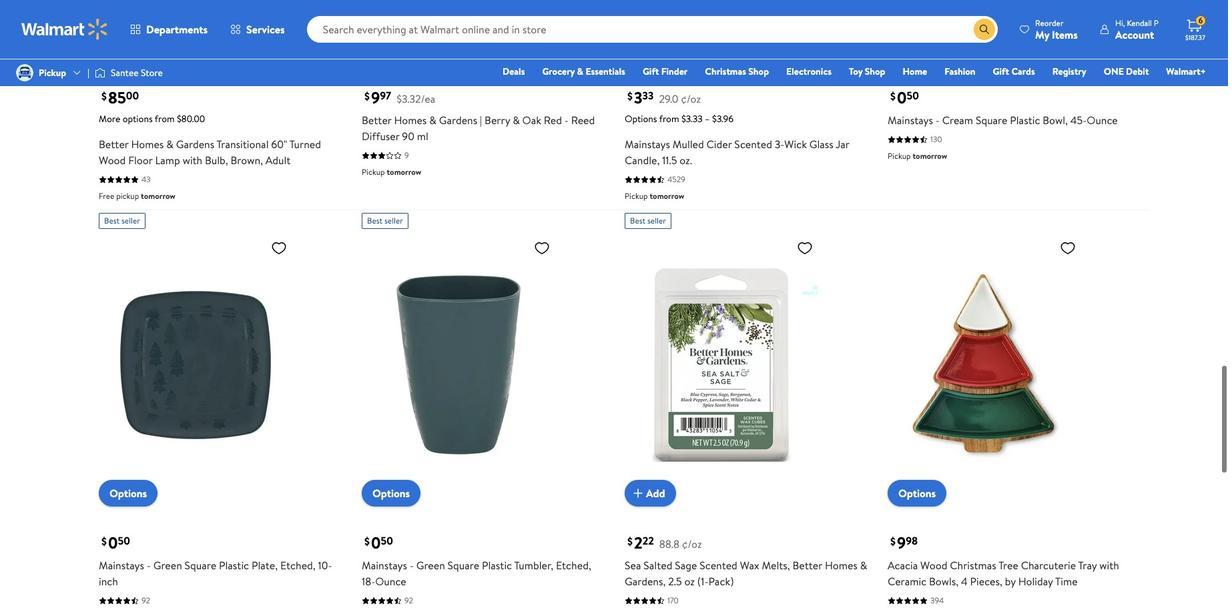 Task type: describe. For each thing, give the bounding box(es) containing it.
one debit
[[1104, 65, 1149, 78]]

1 horizontal spatial 9
[[405, 150, 409, 161]]

kendall
[[1127, 17, 1152, 28]]

reorder
[[1036, 17, 1064, 28]]

& inside $ 2 22 88.8 ¢/oz sea salted sage scented wax melts, better homes & gardens, 2.5 oz (1-pack)
[[860, 558, 868, 573]]

3 best from the left
[[630, 215, 646, 226]]

reed
[[571, 113, 595, 128]]

ml
[[417, 129, 429, 144]]

scented inside $ 2 22 88.8 ¢/oz sea salted sage scented wax melts, better homes & gardens, 2.5 oz (1-pack)
[[700, 558, 738, 573]]

mainstays - cream square plastic bowl, 45-ounce
[[888, 113, 1118, 128]]

shop for toy shop
[[865, 65, 886, 78]]

fashion link
[[939, 64, 982, 79]]

one
[[1104, 65, 1124, 78]]

registry link
[[1047, 64, 1093, 79]]

- for mainstays - cream square plastic bowl, 45-ounce
[[936, 113, 940, 128]]

oz.
[[680, 153, 692, 168]]

toy shop
[[849, 65, 886, 78]]

$ 0 50 for mainstays - green square plastic plate, etched, 10- inch
[[101, 532, 130, 554]]

services button
[[219, 13, 296, 45]]

better homes & gardens transitional 60" turned wood floor lamp with bulb, brown, adult image
[[99, 0, 292, 51]]

inch
[[99, 574, 118, 589]]

tomorrow down 43
[[141, 190, 176, 202]]

gift for gift finder
[[643, 65, 659, 78]]

grocery
[[542, 65, 575, 78]]

better inside $ 2 22 88.8 ¢/oz sea salted sage scented wax melts, better homes & gardens, 2.5 oz (1-pack)
[[793, 558, 823, 573]]

0 vertical spatial |
[[88, 66, 90, 79]]

gardens,
[[625, 574, 666, 589]]

best seller for mainstays - green square plastic tumbler, etched, 18-ounce
[[367, 215, 403, 226]]

add to favorites list, sea salted sage scented wax melts, better homes & gardens, 2.5 oz (1-pack) image
[[797, 240, 813, 256]]

92 for inch
[[142, 595, 150, 606]]

- inside the $ 9 97 $3.32/ea better homes & gardens | berry & oak red - reed diffuser 90 ml
[[565, 113, 569, 128]]

christmas inside acacia wood christmas tree charcuterie tray with ceramic bowls, 4 pieces, by holiday time
[[950, 558, 997, 573]]

home
[[903, 65, 928, 78]]

essentials
[[586, 65, 626, 78]]

1 horizontal spatial ounce
[[1087, 113, 1118, 128]]

departments
[[146, 22, 208, 37]]

pieces,
[[971, 574, 1003, 589]]

grocery & essentials
[[542, 65, 626, 78]]

$3.96
[[712, 112, 734, 126]]

tree
[[999, 558, 1019, 573]]

$ up inch
[[101, 534, 107, 549]]

$ up the 18- on the left of page
[[365, 534, 370, 549]]

floor
[[128, 153, 153, 168]]

0 for mainstays - cream square plastic bowl, 45-ounce
[[897, 86, 907, 109]]

4529
[[668, 174, 686, 185]]

berry
[[485, 113, 510, 128]]

account
[[1116, 27, 1155, 42]]

red
[[544, 113, 562, 128]]

p
[[1154, 17, 1159, 28]]

acacia wood christmas tree charcuterie tray with ceramic bowls, 4 pieces, by holiday time image
[[888, 234, 1082, 496]]

1 vertical spatial add button
[[625, 480, 676, 507]]

green for ounce
[[417, 558, 445, 573]]

43
[[142, 174, 151, 185]]

electronics
[[787, 65, 832, 78]]

85
[[108, 86, 126, 109]]

free
[[99, 190, 114, 202]]

- for mainstays - green square plastic tumbler, etched, 18-ounce
[[410, 558, 414, 573]]

130
[[931, 134, 943, 145]]

toy
[[849, 65, 863, 78]]

mainstays - green square plastic plate, etched, 10-inch image
[[99, 234, 292, 496]]

square for tumbler,
[[448, 558, 480, 573]]

98
[[906, 534, 918, 549]]

0 for mainstays - green square plastic tumbler, etched, 18-ounce
[[371, 532, 381, 554]]

gift finder
[[643, 65, 688, 78]]

60"
[[271, 137, 287, 152]]

mainstays mulled cider scented 3-wick glass jar candle, 11.5 oz. image
[[625, 0, 819, 51]]

pickup tomorrow for $3.32/ea
[[362, 166, 421, 178]]

10-
[[318, 558, 332, 573]]

0 vertical spatial add to cart image
[[367, 40, 383, 56]]

$ 0 50 for mainstays - green square plastic tumbler, etched, 18-ounce
[[365, 532, 393, 554]]

homes inside the $ 9 97 $3.32/ea better homes & gardens | berry & oak red - reed diffuser 90 ml
[[394, 113, 427, 128]]

3-
[[775, 137, 785, 152]]

registry
[[1053, 65, 1087, 78]]

services
[[246, 22, 285, 37]]

mainstays for mainstays - cream square plastic bowl, 45-ounce
[[888, 113, 933, 128]]

store
[[141, 66, 163, 79]]

$ inside $ 3 33 29.0 ¢/oz options from $3.33 – $3.96
[[628, 89, 633, 104]]

0 vertical spatial christmas
[[705, 65, 746, 78]]

& inside better homes & gardens transitional 60" turned wood floor lamp with bulb, brown, adult
[[166, 137, 173, 152]]

cards
[[1012, 65, 1035, 78]]

brown,
[[231, 153, 263, 168]]

home link
[[897, 64, 934, 79]]

etched, for tumbler,
[[556, 558, 591, 573]]

$ inside $ 85 00
[[101, 89, 107, 104]]

45-
[[1071, 113, 1087, 128]]

shop for christmas shop
[[749, 65, 769, 78]]

$ inside $ 2 22 88.8 ¢/oz sea salted sage scented wax melts, better homes & gardens, 2.5 oz (1-pack)
[[628, 534, 633, 549]]

turned
[[290, 137, 321, 152]]

50 for mainstays - green square plastic plate, etched, 10- inch
[[118, 534, 130, 549]]

santee store
[[111, 66, 163, 79]]

wick
[[785, 137, 807, 152]]

mainstays mulled cider scented 3-wick glass jar candle, 11.5 oz.
[[625, 137, 850, 168]]

acacia wood christmas tree charcuterie tray with ceramic bowls, 4 pieces, by holiday time
[[888, 558, 1120, 589]]

mainstays for mainstays - green square plastic plate, etched, 10- inch
[[99, 558, 144, 573]]

bulb,
[[205, 153, 228, 168]]

gardens inside the $ 9 97 $3.32/ea better homes & gardens | berry & oak red - reed diffuser 90 ml
[[439, 113, 478, 128]]

options inside $ 3 33 29.0 ¢/oz options from $3.33 – $3.96
[[625, 112, 657, 126]]

free pickup tomorrow
[[99, 190, 176, 202]]

$ inside $ 9 98
[[891, 534, 896, 549]]

grocery & essentials link
[[536, 64, 632, 79]]

more
[[99, 112, 120, 126]]

transitional
[[217, 137, 269, 152]]

ceramic
[[888, 574, 927, 589]]

$ inside the $ 9 97 $3.32/ea better homes & gardens | berry & oak red - reed diffuser 90 ml
[[365, 89, 370, 104]]

jar
[[836, 137, 850, 152]]

| inside the $ 9 97 $3.32/ea better homes & gardens | berry & oak red - reed diffuser 90 ml
[[480, 113, 482, 128]]

square for plate,
[[185, 558, 216, 573]]

tomorrow down 90
[[387, 166, 421, 178]]

from inside $ 3 33 29.0 ¢/oz options from $3.33 – $3.96
[[659, 112, 679, 126]]

add for the topmost add to cart icon
[[383, 41, 402, 55]]

$80.00
[[177, 112, 205, 126]]

hi, kendall p account
[[1116, 17, 1159, 42]]

33
[[643, 89, 654, 103]]

hi,
[[1116, 17, 1125, 28]]

homes inside $ 2 22 88.8 ¢/oz sea salted sage scented wax melts, better homes & gardens, 2.5 oz (1-pack)
[[825, 558, 858, 573]]

$3.32/ea
[[397, 92, 436, 106]]

$187.37
[[1186, 33, 1206, 42]]

92 for ounce
[[405, 595, 413, 606]]

mainstays - green square plastic tumbler, etched, 18-ounce
[[362, 558, 591, 589]]

mainstays for mainstays mulled cider scented 3-wick glass jar candle, 11.5 oz.
[[625, 137, 670, 152]]

Search search field
[[307, 16, 998, 43]]

plate,
[[252, 558, 278, 573]]

29.0
[[659, 92, 679, 106]]

3 seller from the left
[[648, 215, 666, 226]]

$ 85 00
[[101, 86, 139, 109]]

mainstays - green square plastic plate, etched, 10- inch
[[99, 558, 332, 589]]



Task type: vqa. For each thing, say whether or not it's contained in the screenshot.
the Grocery & Essentials
yes



Task type: locate. For each thing, give the bounding box(es) containing it.
9 inside the $ 9 97 $3.32/ea better homes & gardens | berry & oak red - reed diffuser 90 ml
[[371, 86, 380, 109]]

00
[[126, 89, 139, 103]]

by
[[1005, 574, 1016, 589]]

gift
[[643, 65, 659, 78], [993, 65, 1010, 78]]

2 vertical spatial better
[[793, 558, 823, 573]]

1 seller from the left
[[122, 215, 140, 226]]

92
[[142, 595, 150, 606], [405, 595, 413, 606]]

$ 9 98
[[891, 532, 918, 554]]

$ down toy shop link
[[891, 89, 896, 104]]

$ 0 50 for mainstays - cream square plastic bowl, 45-ounce
[[891, 86, 919, 109]]

1 vertical spatial wood
[[921, 558, 948, 573]]

1 horizontal spatial from
[[659, 112, 679, 126]]

christmas up 4
[[950, 558, 997, 573]]

deals
[[503, 65, 525, 78]]

plastic left tumbler,
[[482, 558, 512, 573]]

2 vertical spatial pickup tomorrow
[[625, 190, 685, 202]]

wood
[[99, 153, 126, 168], [921, 558, 948, 573]]

¢/oz up $3.33
[[681, 92, 701, 106]]

0 horizontal spatial add to cart image
[[367, 40, 383, 56]]

¢/oz for 2
[[682, 537, 702, 552]]

$ 3 33 29.0 ¢/oz options from $3.33 – $3.96
[[625, 86, 734, 126]]

0 horizontal spatial wood
[[99, 153, 126, 168]]

¢/oz
[[681, 92, 701, 106], [682, 537, 702, 552]]

plastic for tumbler,
[[482, 558, 512, 573]]

9 for $ 9 97 $3.32/ea better homes & gardens | berry & oak red - reed diffuser 90 ml
[[371, 86, 380, 109]]

pickup tomorrow for 0
[[888, 150, 948, 162]]

0 horizontal spatial green
[[153, 558, 182, 573]]

add to favorites list, acacia wood christmas tree charcuterie tray with ceramic bowls, 4 pieces, by holiday time image
[[1060, 240, 1076, 256]]

1 92 from the left
[[142, 595, 150, 606]]

better inside better homes & gardens transitional 60" turned wood floor lamp with bulb, brown, adult
[[99, 137, 129, 152]]

my
[[1036, 27, 1050, 42]]

2 best seller from the left
[[367, 215, 403, 226]]

scented inside mainstays mulled cider scented 3-wick glass jar candle, 11.5 oz.
[[735, 137, 773, 152]]

1 vertical spatial ounce
[[375, 574, 406, 589]]

6 $187.37
[[1186, 15, 1206, 42]]

seller for mainstays - green square plastic plate, etched, 10- inch
[[122, 215, 140, 226]]

salted
[[644, 558, 673, 573]]

with inside acacia wood christmas tree charcuterie tray with ceramic bowls, 4 pieces, by holiday time
[[1100, 558, 1120, 573]]

shop
[[749, 65, 769, 78], [865, 65, 886, 78]]

gift left finder
[[643, 65, 659, 78]]

$ 0 50 down home link
[[891, 86, 919, 109]]

plastic inside mainstays - green square plastic tumbler, etched, 18-ounce
[[482, 558, 512, 573]]

2
[[634, 532, 643, 554]]

best for mainstays - green square plastic tumbler, etched, 18-ounce
[[367, 215, 383, 226]]

melts,
[[762, 558, 790, 573]]

cream
[[943, 113, 974, 128]]

shop right toy
[[865, 65, 886, 78]]

homes up 90
[[394, 113, 427, 128]]

2 horizontal spatial square
[[976, 113, 1008, 128]]

square
[[976, 113, 1008, 128], [185, 558, 216, 573], [448, 558, 480, 573]]

- inside mainstays - green square plastic tumbler, etched, 18-ounce
[[410, 558, 414, 573]]

christmas down mainstays mulled cider scented 3-wick glass jar candle, 11.5 oz. image
[[705, 65, 746, 78]]

0 horizontal spatial gardens
[[176, 137, 214, 152]]

add to cart image up 22
[[630, 485, 646, 502]]

0 horizontal spatial from
[[155, 112, 175, 126]]

2 horizontal spatial $ 0 50
[[891, 86, 919, 109]]

from left $80.00
[[155, 112, 175, 126]]

1 horizontal spatial with
[[1100, 558, 1120, 573]]

better
[[362, 113, 392, 128], [99, 137, 129, 152], [793, 558, 823, 573]]

from down 29.0
[[659, 112, 679, 126]]

glass
[[810, 137, 834, 152]]

pickup tomorrow down 130 at the top
[[888, 150, 948, 162]]

ounce inside mainstays - green square plastic tumbler, etched, 18-ounce
[[375, 574, 406, 589]]

plastic for bowl,
[[1010, 113, 1041, 128]]

50 for mainstays - green square plastic tumbler, etched, 18-ounce
[[381, 534, 393, 549]]

mulled
[[673, 137, 704, 152]]

0 horizontal spatial 9
[[371, 86, 380, 109]]

add up 97
[[383, 41, 402, 55]]

0 horizontal spatial 92
[[142, 595, 150, 606]]

- inside mainstays - green square plastic plate, etched, 10- inch
[[147, 558, 151, 573]]

$ left the 85
[[101, 89, 107, 104]]

1 horizontal spatial wood
[[921, 558, 948, 573]]

1 vertical spatial homes
[[131, 137, 164, 152]]

1 horizontal spatial etched,
[[556, 558, 591, 573]]

add button up 22
[[625, 480, 676, 507]]

charcuterie
[[1021, 558, 1076, 573]]

2.5
[[668, 574, 682, 589]]

toy shop link
[[843, 64, 892, 79]]

tumbler,
[[514, 558, 554, 573]]

1 horizontal spatial 92
[[405, 595, 413, 606]]

1 vertical spatial add to cart image
[[630, 485, 646, 502]]

$ 2 22 88.8 ¢/oz sea salted sage scented wax melts, better homes & gardens, 2.5 oz (1-pack)
[[625, 532, 868, 589]]

bowls,
[[929, 574, 959, 589]]

sea salted sage scented wax melts, better homes & gardens, 2.5 oz (1-pack) image
[[625, 234, 819, 496]]

more options from $80.00
[[99, 112, 205, 126]]

2 horizontal spatial best
[[630, 215, 646, 226]]

1 horizontal spatial christmas
[[950, 558, 997, 573]]

3 best seller from the left
[[630, 215, 666, 226]]

wood up bowls,
[[921, 558, 948, 573]]

homes
[[394, 113, 427, 128], [131, 137, 164, 152], [825, 558, 858, 573]]

plastic left bowl, on the right of page
[[1010, 113, 1041, 128]]

one debit link
[[1098, 64, 1155, 79]]

add to cart image
[[367, 40, 383, 56], [630, 485, 646, 502]]

0 vertical spatial with
[[183, 153, 202, 168]]

4
[[961, 574, 968, 589]]

1 horizontal spatial best
[[367, 215, 383, 226]]

11.5
[[662, 153, 677, 168]]

better homes & gardens | berry & oak red - reed diffuser 90 ml image
[[362, 0, 556, 51]]

2 horizontal spatial best seller
[[630, 215, 666, 226]]

1 horizontal spatial square
[[448, 558, 480, 573]]

gardens inside better homes & gardens transitional 60" turned wood floor lamp with bulb, brown, adult
[[176, 137, 214, 152]]

1 horizontal spatial shop
[[865, 65, 886, 78]]

pickup tomorrow down '4529'
[[625, 190, 685, 202]]

& up lamp at the left
[[166, 137, 173, 152]]

plastic left the plate,
[[219, 558, 249, 573]]

$ left 2
[[628, 534, 633, 549]]

1 vertical spatial ¢/oz
[[682, 537, 702, 552]]

97
[[380, 89, 391, 103]]

santee
[[111, 66, 139, 79]]

0 vertical spatial wood
[[99, 153, 126, 168]]

1 shop from the left
[[749, 65, 769, 78]]

& right grocery
[[577, 65, 584, 78]]

0 horizontal spatial pickup tomorrow
[[362, 166, 421, 178]]

mainstays - cream square plastic bowl, 45-ounce image
[[888, 0, 1082, 51]]

with left bulb,
[[183, 153, 202, 168]]

1 horizontal spatial 0
[[371, 532, 381, 554]]

diffuser
[[362, 129, 400, 144]]

best
[[104, 215, 120, 226], [367, 215, 383, 226], [630, 215, 646, 226]]

better homes & gardens transitional 60" turned wood floor lamp with bulb, brown, adult
[[99, 137, 321, 168]]

pickup tomorrow down diffuser
[[362, 166, 421, 178]]

0 horizontal spatial with
[[183, 153, 202, 168]]

0 vertical spatial add
[[383, 41, 402, 55]]

2 green from the left
[[417, 558, 445, 573]]

add up 22
[[646, 486, 665, 501]]

3
[[634, 86, 643, 109]]

pickup down diffuser
[[362, 166, 385, 178]]

0 horizontal spatial seller
[[122, 215, 140, 226]]

0 horizontal spatial christmas
[[705, 65, 746, 78]]

2 shop from the left
[[865, 65, 886, 78]]

| left berry
[[480, 113, 482, 128]]

1 vertical spatial scented
[[700, 558, 738, 573]]

9 up diffuser
[[371, 86, 380, 109]]

debit
[[1127, 65, 1149, 78]]

best for mainstays - green square plastic plate, etched, 10- inch
[[104, 215, 120, 226]]

wax
[[740, 558, 760, 573]]

green inside mainstays - green square plastic plate, etched, 10- inch
[[153, 558, 182, 573]]

1 vertical spatial with
[[1100, 558, 1120, 573]]

0 horizontal spatial $ 0 50
[[101, 532, 130, 554]]

0 horizontal spatial add
[[383, 41, 402, 55]]

gift for gift cards
[[993, 65, 1010, 78]]

0 horizontal spatial best
[[104, 215, 120, 226]]

green for inch
[[153, 558, 182, 573]]

& left oak
[[513, 113, 520, 128]]

mainstays up the 18- on the left of page
[[362, 558, 407, 573]]

2 from from the left
[[659, 112, 679, 126]]

–
[[705, 112, 710, 126]]

2 horizontal spatial better
[[793, 558, 823, 573]]

pack)
[[709, 574, 734, 589]]

etched, right tumbler,
[[556, 558, 591, 573]]

adult
[[266, 153, 291, 168]]

(1-
[[698, 574, 709, 589]]

1 vertical spatial 9
[[405, 150, 409, 161]]

 image
[[16, 64, 33, 81]]

pickup down walmart image
[[39, 66, 66, 79]]

2 horizontal spatial seller
[[648, 215, 666, 226]]

$ left 98
[[891, 534, 896, 549]]

¢/oz inside $ 2 22 88.8 ¢/oz sea salted sage scented wax melts, better homes & gardens, 2.5 oz (1-pack)
[[682, 537, 702, 552]]

0 up the 18- on the left of page
[[371, 532, 381, 554]]

1 horizontal spatial gardens
[[439, 113, 478, 128]]

88.8
[[660, 537, 680, 552]]

2 vertical spatial 9
[[897, 532, 906, 554]]

shop left electronics
[[749, 65, 769, 78]]

$ left 97
[[365, 89, 370, 104]]

0 horizontal spatial better
[[99, 137, 129, 152]]

1 horizontal spatial seller
[[385, 215, 403, 226]]

0 down home link
[[897, 86, 907, 109]]

170
[[668, 595, 679, 606]]

2 horizontal spatial 50
[[907, 89, 919, 103]]

0 vertical spatial ¢/oz
[[681, 92, 701, 106]]

with
[[183, 153, 202, 168], [1100, 558, 1120, 573]]

1 vertical spatial christmas
[[950, 558, 997, 573]]

seller for mainstays - green square plastic tumbler, etched, 18-ounce
[[385, 215, 403, 226]]

square for bowl,
[[976, 113, 1008, 128]]

$ 0 50 up the 18- on the left of page
[[365, 532, 393, 554]]

1 horizontal spatial add button
[[625, 480, 676, 507]]

search icon image
[[980, 24, 990, 35]]

finder
[[662, 65, 688, 78]]

¢/oz up sage on the right
[[682, 537, 702, 552]]

better up diffuser
[[362, 113, 392, 128]]

gift finder link
[[637, 64, 694, 79]]

tray
[[1079, 558, 1097, 573]]

scented left 3-
[[735, 137, 773, 152]]

add to favorites list, mainstays - green square plastic plate, etched, 10-inch image
[[271, 240, 287, 256]]

pickup
[[116, 190, 139, 202]]

gift left cards
[[993, 65, 1010, 78]]

1 gift from the left
[[643, 65, 659, 78]]

mainstays inside mainstays - green square plastic plate, etched, 10- inch
[[99, 558, 144, 573]]

scented up pack) on the bottom of the page
[[700, 558, 738, 573]]

0 horizontal spatial 0
[[108, 532, 118, 554]]

0 horizontal spatial plastic
[[219, 558, 249, 573]]

& left acacia
[[860, 558, 868, 573]]

1 horizontal spatial add
[[646, 486, 665, 501]]

0 for mainstays - green square plastic plate, etched, 10- inch
[[108, 532, 118, 554]]

with right "tray"
[[1100, 558, 1120, 573]]

1 horizontal spatial pickup tomorrow
[[625, 190, 685, 202]]

wood left the floor
[[99, 153, 126, 168]]

2 gift from the left
[[993, 65, 1010, 78]]

homes up the floor
[[131, 137, 164, 152]]

50 for mainstays - cream square plastic bowl, 45-ounce
[[907, 89, 919, 103]]

etched,
[[280, 558, 316, 573], [556, 558, 591, 573]]

0 horizontal spatial best seller
[[104, 215, 140, 226]]

time
[[1056, 574, 1078, 589]]

0 horizontal spatial shop
[[749, 65, 769, 78]]

homes inside better homes & gardens transitional 60" turned wood floor lamp with bulb, brown, adult
[[131, 137, 164, 152]]

tomorrow down '4529'
[[650, 190, 685, 202]]

1 vertical spatial better
[[99, 137, 129, 152]]

| left santee
[[88, 66, 90, 79]]

green inside mainstays - green square plastic tumbler, etched, 18-ounce
[[417, 558, 445, 573]]

walmart+
[[1167, 65, 1207, 78]]

1 horizontal spatial better
[[362, 113, 392, 128]]

walmart image
[[21, 19, 108, 40]]

9 down 90
[[405, 150, 409, 161]]

mainstays up 'candle,'
[[625, 137, 670, 152]]

$ 0 50 up inch
[[101, 532, 130, 554]]

0 horizontal spatial ounce
[[375, 574, 406, 589]]

22
[[643, 534, 654, 549]]

2 horizontal spatial 0
[[897, 86, 907, 109]]

1 horizontal spatial green
[[417, 558, 445, 573]]

1 horizontal spatial plastic
[[482, 558, 512, 573]]

pickup right jar
[[888, 150, 911, 162]]

2 92 from the left
[[405, 595, 413, 606]]

0 vertical spatial homes
[[394, 113, 427, 128]]

1 best from the left
[[104, 215, 120, 226]]

gardens left berry
[[439, 113, 478, 128]]

tomorrow down 130 at the top
[[913, 150, 948, 162]]

1 etched, from the left
[[280, 558, 316, 573]]

- for mainstays - green square plastic plate, etched, 10- inch
[[147, 558, 151, 573]]

1 horizontal spatial $ 0 50
[[365, 532, 393, 554]]

wood inside better homes & gardens transitional 60" turned wood floor lamp with bulb, brown, adult
[[99, 153, 126, 168]]

scented
[[735, 137, 773, 152], [700, 558, 738, 573]]

18-
[[362, 574, 375, 589]]

 image
[[95, 66, 106, 79]]

$ 9 97 $3.32/ea better homes & gardens | berry & oak red - reed diffuser 90 ml
[[362, 86, 595, 144]]

mainstays up 130 at the top
[[888, 113, 933, 128]]

1 horizontal spatial |
[[480, 113, 482, 128]]

2 vertical spatial homes
[[825, 558, 858, 573]]

-
[[565, 113, 569, 128], [936, 113, 940, 128], [147, 558, 151, 573], [410, 558, 414, 573]]

plastic inside mainstays - green square plastic plate, etched, 10- inch
[[219, 558, 249, 573]]

2 horizontal spatial pickup tomorrow
[[888, 150, 948, 162]]

0 horizontal spatial etched,
[[280, 558, 316, 573]]

holiday
[[1019, 574, 1053, 589]]

Walmart Site-Wide search field
[[307, 16, 998, 43]]

add to cart image up 97
[[367, 40, 383, 56]]

mainstays up inch
[[99, 558, 144, 573]]

2 horizontal spatial 9
[[897, 532, 906, 554]]

¢/oz inside $ 3 33 29.0 ¢/oz options from $3.33 – $3.96
[[681, 92, 701, 106]]

1 horizontal spatial gift
[[993, 65, 1010, 78]]

1 horizontal spatial 50
[[381, 534, 393, 549]]

better inside the $ 9 97 $3.32/ea better homes & gardens | berry & oak red - reed diffuser 90 ml
[[362, 113, 392, 128]]

394
[[931, 595, 944, 606]]

2 horizontal spatial plastic
[[1010, 113, 1041, 128]]

0 horizontal spatial homes
[[131, 137, 164, 152]]

2 best from the left
[[367, 215, 383, 226]]

gardens down $80.00
[[176, 137, 214, 152]]

0 vertical spatial 9
[[371, 86, 380, 109]]

gardens
[[439, 113, 478, 128], [176, 137, 214, 152]]

add to favorites list, mainstays - green square plastic tumbler, etched, 18-ounce image
[[534, 240, 550, 256]]

$ left 3
[[628, 89, 633, 104]]

1 best seller from the left
[[104, 215, 140, 226]]

0 horizontal spatial gift
[[643, 65, 659, 78]]

wood inside acacia wood christmas tree charcuterie tray with ceramic bowls, 4 pieces, by holiday time
[[921, 558, 948, 573]]

1 green from the left
[[153, 558, 182, 573]]

etched, inside mainstays - green square plastic plate, etched, 10- inch
[[280, 558, 316, 573]]

etched, for plate,
[[280, 558, 316, 573]]

1 horizontal spatial add to cart image
[[630, 485, 646, 502]]

0 up inch
[[108, 532, 118, 554]]

deals link
[[497, 64, 531, 79]]

0 horizontal spatial add button
[[362, 35, 413, 61]]

add button up 97
[[362, 35, 413, 61]]

etched, left 10-
[[280, 558, 316, 573]]

0 horizontal spatial |
[[88, 66, 90, 79]]

1 vertical spatial gardens
[[176, 137, 214, 152]]

$3.33
[[682, 112, 703, 126]]

homes left acacia
[[825, 558, 858, 573]]

2 horizontal spatial homes
[[825, 558, 858, 573]]

1 vertical spatial pickup tomorrow
[[362, 166, 421, 178]]

tomorrow
[[913, 150, 948, 162], [387, 166, 421, 178], [141, 190, 176, 202], [650, 190, 685, 202]]

1 horizontal spatial best seller
[[367, 215, 403, 226]]

items
[[1052, 27, 1078, 42]]

better right melts,
[[793, 558, 823, 573]]

1 from from the left
[[155, 112, 175, 126]]

0 horizontal spatial 50
[[118, 534, 130, 549]]

0 horizontal spatial square
[[185, 558, 216, 573]]

add for bottommost add to cart icon
[[646, 486, 665, 501]]

options
[[123, 112, 153, 126]]

2 etched, from the left
[[556, 558, 591, 573]]

9 up acacia
[[897, 532, 906, 554]]

mainstays inside mainstays - green square plastic tumbler, etched, 18-ounce
[[362, 558, 407, 573]]

& down $3.32/ea
[[429, 113, 437, 128]]

ounce
[[1087, 113, 1118, 128], [375, 574, 406, 589]]

1 horizontal spatial homes
[[394, 113, 427, 128]]

sage
[[675, 558, 697, 573]]

1 vertical spatial |
[[480, 113, 482, 128]]

mainstays - green square plastic tumbler, etched, 18-ounce image
[[362, 234, 556, 496]]

0 vertical spatial better
[[362, 113, 392, 128]]

sea
[[625, 558, 641, 573]]

2 seller from the left
[[385, 215, 403, 226]]

better down more
[[99, 137, 129, 152]]

0 vertical spatial add button
[[362, 35, 413, 61]]

square inside mainstays - green square plastic plate, etched, 10- inch
[[185, 558, 216, 573]]

¢/oz for 3
[[681, 92, 701, 106]]

pickup down 'candle,'
[[625, 190, 648, 202]]

square inside mainstays - green square plastic tumbler, etched, 18-ounce
[[448, 558, 480, 573]]

mainstays inside mainstays mulled cider scented 3-wick glass jar candle, 11.5 oz.
[[625, 137, 670, 152]]

best seller for mainstays - green square plastic plate, etched, 10- inch
[[104, 215, 140, 226]]

0 vertical spatial ounce
[[1087, 113, 1118, 128]]

$
[[101, 89, 107, 104], [365, 89, 370, 104], [628, 89, 633, 104], [891, 89, 896, 104], [101, 534, 107, 549], [365, 534, 370, 549], [628, 534, 633, 549], [891, 534, 896, 549]]

0 vertical spatial gardens
[[439, 113, 478, 128]]

plastic for plate,
[[219, 558, 249, 573]]

acacia
[[888, 558, 918, 573]]

0 vertical spatial scented
[[735, 137, 773, 152]]

1 vertical spatial add
[[646, 486, 665, 501]]

0 vertical spatial pickup tomorrow
[[888, 150, 948, 162]]

mainstays for mainstays - green square plastic tumbler, etched, 18-ounce
[[362, 558, 407, 573]]

etched, inside mainstays - green square plastic tumbler, etched, 18-ounce
[[556, 558, 591, 573]]

9 for $ 9 98
[[897, 532, 906, 554]]

with inside better homes & gardens transitional 60" turned wood floor lamp with bulb, brown, adult
[[183, 153, 202, 168]]



